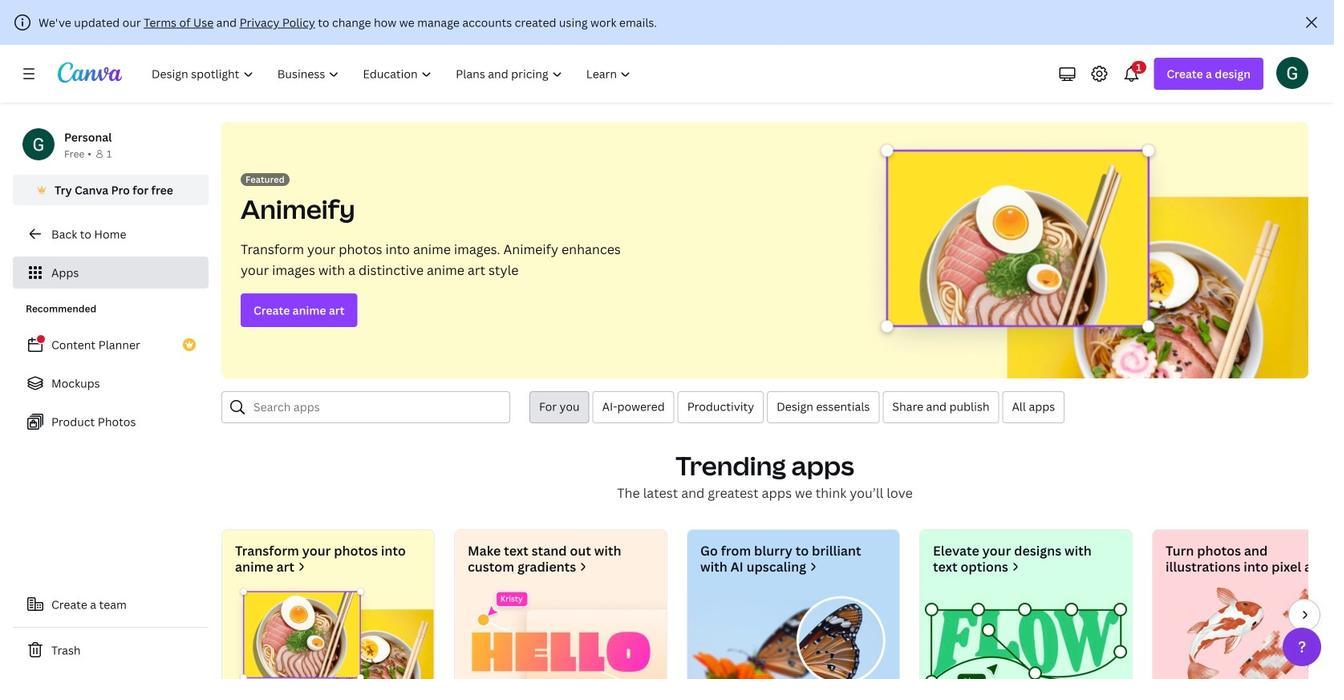Task type: locate. For each thing, give the bounding box(es) containing it.
animeify image
[[222, 588, 434, 680]]

list
[[13, 329, 209, 438]]



Task type: describe. For each thing, give the bounding box(es) containing it.
pixelify image
[[1153, 588, 1335, 680]]

greg robinson image
[[1277, 57, 1309, 89]]

typegradient image
[[455, 588, 667, 680]]

image upscaler image
[[688, 588, 900, 680]]

typecraft image
[[921, 588, 1132, 680]]

an image of a bowl of ramen with a bright yellow background that has been converted to an anime art style on top of the original image image
[[855, 122, 1309, 379]]

top level navigation element
[[141, 58, 645, 90]]

Input field to search for apps search field
[[254, 392, 500, 423]]



Task type: vqa. For each thing, say whether or not it's contained in the screenshot.
'Top level navigation' element
yes



